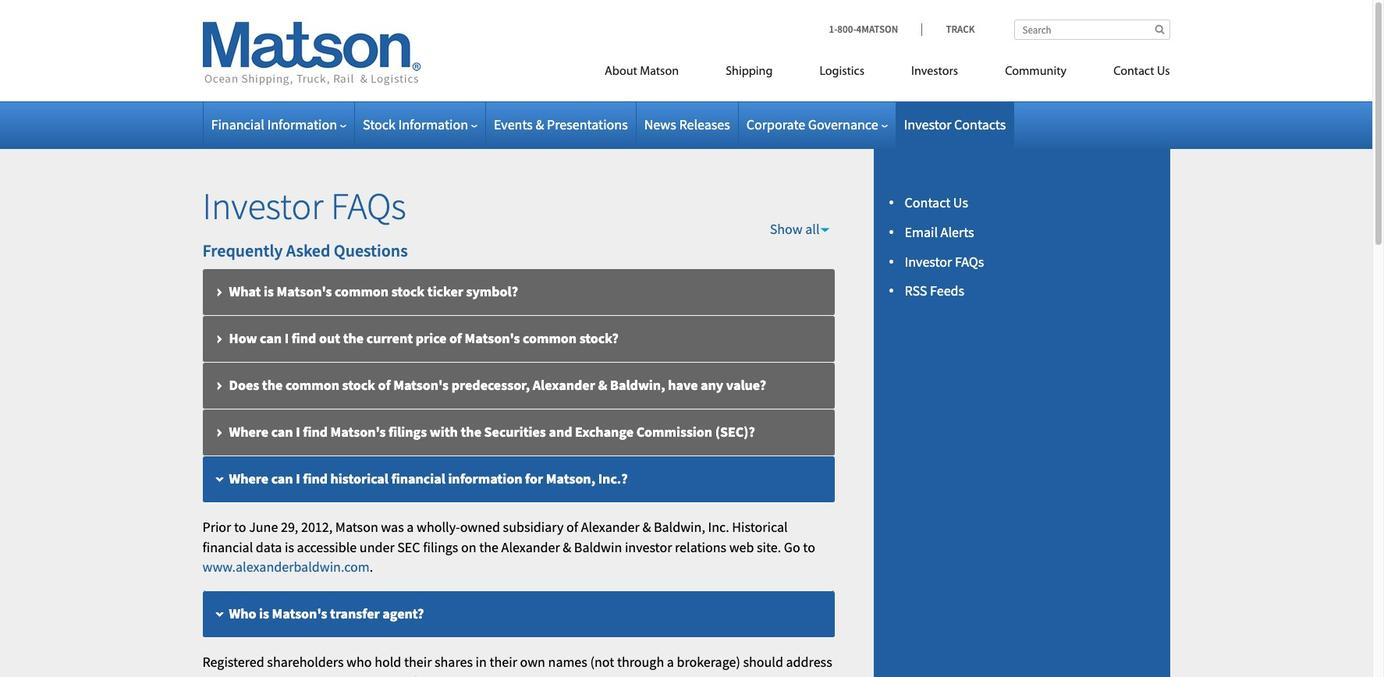 Task type: locate. For each thing, give the bounding box(es) containing it.
investor
[[625, 538, 672, 556]]

financial down prior
[[203, 538, 253, 556]]

0 horizontal spatial investor faqs
[[203, 183, 406, 230]]

logistics link
[[797, 58, 888, 90]]

stock?
[[580, 329, 619, 347]]

was
[[381, 518, 404, 536]]

alexander up and
[[533, 376, 596, 394]]

should
[[744, 653, 784, 671]]

1 horizontal spatial to
[[313, 674, 325, 678]]

information for financial information
[[267, 116, 337, 133]]

can inside "tab"
[[260, 329, 282, 347]]

faqs down alerts at the top
[[955, 253, 985, 271]]

1 vertical spatial common
[[523, 329, 577, 347]]

1 horizontal spatial faqs
[[955, 253, 985, 271]]

common inside "tab"
[[523, 329, 577, 347]]

site.
[[757, 538, 782, 556]]

alexander up the baldwin
[[581, 518, 640, 536]]

through
[[617, 653, 664, 671]]

about matson link
[[582, 58, 703, 90]]

financial inside prior to june 29, 2012, matson was a wholly-owned subsidiary of alexander & baldwin, inc. historical financial data is accessible under sec filings on the alexander & baldwin investor relations web site. go to www.alexanderbaldwin.com .
[[203, 538, 253, 556]]

faqs
[[331, 183, 406, 230], [955, 253, 985, 271]]

2 vertical spatial investor
[[905, 253, 953, 271]]

show
[[770, 220, 803, 238]]

contact up email
[[905, 194, 951, 212]]

1 vertical spatial a
[[667, 653, 674, 671]]

0 vertical spatial investor
[[904, 116, 952, 133]]

matson's inside "tab"
[[465, 329, 520, 347]]

contact us link up email alerts link
[[905, 194, 969, 212]]

1 horizontal spatial contact us
[[1114, 66, 1171, 78]]

a inside prior to june 29, 2012, matson was a wholly-owned subsidiary of alexander & baldwin, inc. historical financial data is accessible under sec filings on the alexander & baldwin investor relations web site. go to www.alexanderbaldwin.com .
[[407, 518, 414, 536]]

alexander down subsidiary
[[502, 538, 560, 556]]

1 their from the left
[[404, 653, 432, 671]]

account
[[203, 674, 250, 678]]

find inside "tab"
[[292, 329, 316, 347]]

us up alerts at the top
[[954, 194, 969, 212]]

0 horizontal spatial matson
[[336, 518, 378, 536]]

1 vertical spatial filings
[[423, 538, 459, 556]]

stock information
[[363, 116, 468, 133]]

0 vertical spatial alexander
[[533, 376, 596, 394]]

is down 29,
[[285, 538, 294, 556]]

1 vertical spatial transfer
[[382, 674, 428, 678]]

1 vertical spatial to
[[804, 538, 816, 556]]

of
[[450, 329, 462, 347], [378, 376, 391, 394], [567, 518, 579, 536]]

2 horizontal spatial of
[[567, 518, 579, 536]]

0 vertical spatial transfer
[[330, 605, 380, 623]]

baldwin,
[[610, 376, 666, 394], [654, 518, 706, 536]]

a
[[407, 518, 414, 536], [667, 653, 674, 671]]

web
[[730, 538, 754, 556]]

how can i find out the current price of matson's common stock?
[[229, 329, 619, 347]]

financial inside tab
[[392, 470, 446, 488]]

filings
[[389, 423, 427, 441], [423, 538, 459, 556]]

stock inside does the common stock of matson's predecessor, alexander & baldwin, have any value? tab
[[342, 376, 375, 394]]

to right prior
[[234, 518, 246, 536]]

1 vertical spatial financial
[[203, 538, 253, 556]]

0 horizontal spatial financial
[[203, 538, 253, 556]]

matson's down who
[[328, 674, 380, 678]]

find for matson's
[[303, 423, 328, 441]]

where can i find matson's filings with the securities and exchange commission (sec)?
[[229, 423, 755, 441]]

sec
[[398, 538, 420, 556]]

2 vertical spatial to
[[313, 674, 325, 678]]

0 vertical spatial stock
[[392, 282, 425, 300]]

1 vertical spatial stock
[[342, 376, 375, 394]]

email alerts
[[905, 223, 975, 241]]

contact us down "search" icon
[[1114, 66, 1171, 78]]

how
[[229, 329, 257, 347]]

1 horizontal spatial information
[[398, 116, 468, 133]]

1 horizontal spatial matson
[[640, 66, 679, 78]]

alexander
[[533, 376, 596, 394], [581, 518, 640, 536], [502, 538, 560, 556]]

information right "financial"
[[267, 116, 337, 133]]

2 vertical spatial is
[[259, 605, 269, 623]]

1 horizontal spatial us
[[1158, 66, 1171, 78]]

0 vertical spatial contact us
[[1114, 66, 1171, 78]]

0 horizontal spatial to
[[234, 518, 246, 536]]

can for matson's
[[271, 423, 293, 441]]

contact us
[[1114, 66, 1171, 78], [905, 194, 969, 212]]

4matson
[[857, 23, 899, 36]]

commission
[[637, 423, 713, 441]]

stock down current
[[342, 376, 375, 394]]

contact down search search field
[[1114, 66, 1155, 78]]

1 vertical spatial find
[[303, 423, 328, 441]]

alerts
[[941, 223, 975, 241]]

wholly-
[[417, 518, 460, 536]]

0 vertical spatial a
[[407, 518, 414, 536]]

1 horizontal spatial of
[[450, 329, 462, 347]]

0 horizontal spatial us
[[954, 194, 969, 212]]

of right price
[[450, 329, 462, 347]]

their
[[404, 653, 432, 671], [490, 653, 517, 671]]

1 horizontal spatial a
[[667, 653, 674, 671]]

the
[[343, 329, 364, 347], [262, 376, 283, 394], [461, 423, 482, 441], [479, 538, 499, 556]]

investor faqs link
[[905, 253, 985, 271]]

us
[[1158, 66, 1171, 78], [954, 194, 969, 212]]

matson right the about
[[640, 66, 679, 78]]

the right on at the left of the page
[[479, 538, 499, 556]]

who
[[229, 605, 256, 623]]

does the common stock of matson's predecessor, alexander & baldwin, have any value?
[[229, 376, 767, 394]]

common
[[335, 282, 389, 300], [523, 329, 577, 347], [286, 376, 340, 394]]

0 horizontal spatial information
[[267, 116, 337, 133]]

0 horizontal spatial a
[[407, 518, 414, 536]]

2 where from the top
[[229, 470, 269, 488]]

common left stock?
[[523, 329, 577, 347]]

is right who
[[259, 605, 269, 623]]

matson's inside registered shareholders who hold their shares in their own names (not through a brokerage) should address account questions to matson's transfer agent:
[[328, 674, 380, 678]]

1 vertical spatial matson
[[336, 518, 378, 536]]

information for stock information
[[398, 116, 468, 133]]

baldwin, inside tab
[[610, 376, 666, 394]]

& up 'investor'
[[643, 518, 651, 536]]

information right stock in the top of the page
[[398, 116, 468, 133]]

0 vertical spatial filings
[[389, 423, 427, 441]]

matson's
[[277, 282, 332, 300], [465, 329, 520, 347], [394, 376, 449, 394], [331, 423, 386, 441], [272, 605, 327, 623], [328, 674, 380, 678]]

registered shareholders who hold their shares in their own names (not through a brokerage) should address account questions to matson's transfer agent:
[[203, 653, 833, 678]]

1-800-4matson
[[829, 23, 899, 36]]

0 horizontal spatial their
[[404, 653, 432, 671]]

0 vertical spatial can
[[260, 329, 282, 347]]

where
[[229, 423, 269, 441], [229, 470, 269, 488]]

alexander inside tab
[[533, 376, 596, 394]]

a right was
[[407, 518, 414, 536]]

baldwin, left have
[[610, 376, 666, 394]]

common down 'questions'
[[335, 282, 389, 300]]

contact us link
[[1091, 58, 1171, 90], [905, 194, 969, 212]]

hold
[[375, 653, 401, 671]]

events & presentations
[[494, 116, 628, 133]]

1 vertical spatial i
[[296, 423, 300, 441]]

investor faqs up asked
[[203, 183, 406, 230]]

where for where can i find matson's filings with the securities and exchange commission (sec)?
[[229, 423, 269, 441]]

0 vertical spatial where
[[229, 423, 269, 441]]

filings down wholly-
[[423, 538, 459, 556]]

2 vertical spatial common
[[286, 376, 340, 394]]

subsidiary
[[503, 518, 564, 536]]

agent?
[[383, 605, 424, 623]]

2 vertical spatial of
[[567, 518, 579, 536]]

None search field
[[1014, 20, 1171, 40]]

matson up under
[[336, 518, 378, 536]]

about
[[605, 66, 638, 78]]

& up exchange
[[598, 376, 608, 394]]

0 horizontal spatial stock
[[342, 376, 375, 394]]

0 vertical spatial common
[[335, 282, 389, 300]]

information
[[448, 470, 523, 488]]

for
[[525, 470, 543, 488]]

1 vertical spatial investor faqs
[[905, 253, 985, 271]]

all
[[806, 220, 820, 238]]

rss feeds
[[905, 282, 965, 300]]

email
[[905, 223, 938, 241]]

shareholders
[[267, 653, 344, 671]]

1 vertical spatial is
[[285, 538, 294, 556]]

investor for investor faqs link
[[905, 253, 953, 271]]

shipping
[[726, 66, 773, 78]]

transfer inside registered shareholders who hold their shares in their own names (not through a brokerage) should address account questions to matson's transfer agent:
[[382, 674, 428, 678]]

0 horizontal spatial faqs
[[331, 183, 406, 230]]

to
[[234, 518, 246, 536], [804, 538, 816, 556], [313, 674, 325, 678]]

0 vertical spatial is
[[264, 282, 274, 300]]

1 vertical spatial where
[[229, 470, 269, 488]]

the inside prior to june 29, 2012, matson was a wholly-owned subsidiary of alexander & baldwin, inc. historical financial data is accessible under sec filings on the alexander & baldwin investor relations web site. go to www.alexanderbaldwin.com .
[[479, 538, 499, 556]]

2 vertical spatial i
[[296, 470, 300, 488]]

stock information link
[[363, 116, 478, 133]]

0 vertical spatial baldwin,
[[610, 376, 666, 394]]

information
[[267, 116, 337, 133], [398, 116, 468, 133]]

of inside prior to june 29, 2012, matson was a wholly-owned subsidiary of alexander & baldwin, inc. historical financial data is accessible under sec filings on the alexander & baldwin investor relations web site. go to www.alexanderbaldwin.com .
[[567, 518, 579, 536]]

a right through
[[667, 653, 674, 671]]

0 horizontal spatial transfer
[[330, 605, 380, 623]]

investor up rss feeds 'link'
[[905, 253, 953, 271]]

stock left ticker
[[392, 282, 425, 300]]

baldwin, up relations
[[654, 518, 706, 536]]

of up the baldwin
[[567, 518, 579, 536]]

0 horizontal spatial contact
[[905, 194, 951, 212]]

0 vertical spatial of
[[450, 329, 462, 347]]

i for out
[[285, 329, 289, 347]]

investor down investors link
[[904, 116, 952, 133]]

1 vertical spatial us
[[954, 194, 969, 212]]

news
[[645, 116, 677, 133]]

2 vertical spatial find
[[303, 470, 328, 488]]

to down shareholders
[[313, 674, 325, 678]]

own
[[520, 653, 546, 671]]

1 vertical spatial baldwin,
[[654, 518, 706, 536]]

0 horizontal spatial of
[[378, 376, 391, 394]]

and
[[549, 423, 573, 441]]

0 vertical spatial find
[[292, 329, 316, 347]]

faqs up 'questions'
[[331, 183, 406, 230]]

contact us up email alerts link
[[905, 194, 969, 212]]

1 horizontal spatial stock
[[392, 282, 425, 300]]

0 vertical spatial i
[[285, 329, 289, 347]]

investor faqs up the feeds
[[905, 253, 985, 271]]

1 horizontal spatial their
[[490, 653, 517, 671]]

0 vertical spatial matson
[[640, 66, 679, 78]]

investors link
[[888, 58, 982, 90]]

1 vertical spatial can
[[271, 423, 293, 441]]

0 vertical spatial us
[[1158, 66, 1171, 78]]

events
[[494, 116, 533, 133]]

where can i find matson's filings with the securities and exchange commission (sec)? tab
[[203, 410, 835, 457]]

transfer down hold
[[382, 674, 428, 678]]

us down "search" icon
[[1158, 66, 1171, 78]]

0 vertical spatial faqs
[[331, 183, 406, 230]]

find for historical
[[303, 470, 328, 488]]

& left the baldwin
[[563, 538, 572, 556]]

who is matson's transfer agent? tab panel
[[203, 653, 835, 678]]

where can i find historical financial information for matson, inc.?
[[229, 470, 628, 488]]

names
[[548, 653, 588, 671]]

2 vertical spatial can
[[271, 470, 293, 488]]

email alerts link
[[905, 223, 975, 241]]

shares
[[435, 653, 473, 671]]

is right what
[[264, 282, 274, 300]]

investor faqs
[[203, 183, 406, 230], [905, 253, 985, 271]]

their right in
[[490, 653, 517, 671]]

0 vertical spatial financial
[[392, 470, 446, 488]]

of inside tab
[[378, 376, 391, 394]]

1 where from the top
[[229, 423, 269, 441]]

0 vertical spatial contact
[[1114, 66, 1155, 78]]

the right the out
[[343, 329, 364, 347]]

financial information
[[211, 116, 337, 133]]

transfer left agent?
[[330, 605, 380, 623]]

matson's down the symbol?
[[465, 329, 520, 347]]

of down current
[[378, 376, 391, 394]]

1 horizontal spatial transfer
[[382, 674, 428, 678]]

their right hold
[[404, 653, 432, 671]]

questions
[[252, 674, 310, 678]]

1 vertical spatial contact us link
[[905, 194, 969, 212]]

financial up wholly-
[[392, 470, 446, 488]]

where up june
[[229, 470, 269, 488]]

where down the does
[[229, 423, 269, 441]]

financial
[[392, 470, 446, 488], [203, 538, 253, 556]]

to right the go
[[804, 538, 816, 556]]

0 vertical spatial contact us link
[[1091, 58, 1171, 90]]

address
[[787, 653, 833, 671]]

2 horizontal spatial to
[[804, 538, 816, 556]]

0 horizontal spatial contact us
[[905, 194, 969, 212]]

what is matson's common stock ticker symbol? tab
[[203, 269, 835, 316]]

investor up frequently
[[203, 183, 323, 230]]

1 information from the left
[[267, 116, 337, 133]]

1 vertical spatial of
[[378, 376, 391, 394]]

contact us link down "search" icon
[[1091, 58, 1171, 90]]

2 vertical spatial alexander
[[502, 538, 560, 556]]

financial
[[211, 116, 265, 133]]

common down the out
[[286, 376, 340, 394]]

the right the does
[[262, 376, 283, 394]]

2 information from the left
[[398, 116, 468, 133]]

show all frequently asked questions
[[203, 220, 820, 262]]

i inside "tab"
[[285, 329, 289, 347]]

1 horizontal spatial contact
[[1114, 66, 1155, 78]]

frequently
[[203, 240, 283, 262]]

1 horizontal spatial financial
[[392, 470, 446, 488]]

1 vertical spatial alexander
[[581, 518, 640, 536]]

filings left the with
[[389, 423, 427, 441]]

can
[[260, 329, 282, 347], [271, 423, 293, 441], [271, 470, 293, 488]]

where can i find historical financial information for matson, inc.? tab panel
[[203, 518, 835, 578]]

have
[[668, 376, 698, 394]]



Task type: vqa. For each thing, say whether or not it's contained in the screenshot.
wholly-
yes



Task type: describe. For each thing, give the bounding box(es) containing it.
search image
[[1156, 24, 1165, 34]]

news releases link
[[645, 116, 730, 133]]

releases
[[679, 116, 730, 133]]

the inside "tab"
[[343, 329, 364, 347]]

0 vertical spatial investor faqs
[[203, 183, 406, 230]]

www.alexanderbaldwin.com
[[203, 558, 370, 576]]

feeds
[[931, 282, 965, 300]]

relations
[[675, 538, 727, 556]]

29,
[[281, 518, 298, 536]]

current
[[367, 329, 413, 347]]

1 vertical spatial faqs
[[955, 253, 985, 271]]

stock inside what is matson's common stock ticker symbol? tab
[[392, 282, 425, 300]]

financial information link
[[211, 116, 347, 133]]

find for out
[[292, 329, 316, 347]]

matson image
[[203, 22, 421, 86]]

matson inside the top menu navigation
[[640, 66, 679, 78]]

the right the with
[[461, 423, 482, 441]]

1 vertical spatial contact
[[905, 194, 951, 212]]

i for historical
[[296, 470, 300, 488]]

1 horizontal spatial contact us link
[[1091, 58, 1171, 90]]

investor contacts link
[[904, 116, 1006, 133]]

1-
[[829, 23, 838, 36]]

filings inside prior to june 29, 2012, matson was a wholly-owned subsidiary of alexander & baldwin, inc. historical financial data is accessible under sec filings on the alexander & baldwin investor relations web site. go to www.alexanderbaldwin.com .
[[423, 538, 459, 556]]

inc.
[[708, 518, 730, 536]]

exchange
[[575, 423, 634, 441]]

Search search field
[[1014, 20, 1171, 40]]

questions
[[334, 240, 408, 262]]

1 vertical spatial investor
[[203, 183, 323, 230]]

is for who
[[259, 605, 269, 623]]

stock
[[363, 116, 396, 133]]

of inside "tab"
[[450, 329, 462, 347]]

1-800-4matson link
[[829, 23, 922, 36]]

to inside registered shareholders who hold their shares in their own names (not through a brokerage) should address account questions to matson's transfer agent:
[[313, 674, 325, 678]]

go
[[784, 538, 801, 556]]

is inside prior to june 29, 2012, matson was a wholly-owned subsidiary of alexander & baldwin, inc. historical financial data is accessible under sec filings on the alexander & baldwin investor relations web site. go to www.alexanderbaldwin.com .
[[285, 538, 294, 556]]

1 horizontal spatial investor faqs
[[905, 253, 985, 271]]

on
[[461, 538, 477, 556]]

what
[[229, 282, 261, 300]]

ticker
[[428, 282, 464, 300]]

prior to june 29, 2012, matson was a wholly-owned subsidiary of alexander & baldwin, inc. historical financial data is accessible under sec filings on the alexander & baldwin investor relations web site. go to www.alexanderbaldwin.com .
[[203, 518, 816, 576]]

contacts
[[955, 116, 1006, 133]]

june
[[249, 518, 278, 536]]

i for matson's
[[296, 423, 300, 441]]

matson's down how can i find out the current price of matson's common stock?
[[394, 376, 449, 394]]

www.alexanderbaldwin.com link
[[203, 558, 370, 576]]

us inside the contact us link
[[1158, 66, 1171, 78]]

matson's up historical
[[331, 423, 386, 441]]

matson's down www.alexanderbaldwin.com link in the bottom left of the page
[[272, 605, 327, 623]]

data
[[256, 538, 282, 556]]

prior
[[203, 518, 231, 536]]

inc.?
[[598, 470, 628, 488]]

investor for "investor contacts" link
[[904, 116, 952, 133]]

matson,
[[546, 470, 596, 488]]

in
[[476, 653, 487, 671]]

registered
[[203, 653, 264, 671]]

what is matson's common stock ticker symbol?
[[229, 282, 518, 300]]

presentations
[[547, 116, 628, 133]]

predecessor,
[[452, 376, 530, 394]]

owned
[[460, 518, 500, 536]]

price
[[416, 329, 447, 347]]

who is matson's transfer agent?
[[229, 605, 424, 623]]

0 horizontal spatial contact us link
[[905, 194, 969, 212]]

0 vertical spatial to
[[234, 518, 246, 536]]

is for what
[[264, 282, 274, 300]]

contact inside the top menu navigation
[[1114, 66, 1155, 78]]

800-
[[838, 23, 857, 36]]

transfer inside tab
[[330, 605, 380, 623]]

who
[[347, 653, 372, 671]]

investor contacts
[[904, 116, 1006, 133]]

can for historical
[[271, 470, 293, 488]]

1 vertical spatial contact us
[[905, 194, 969, 212]]

corporate
[[747, 116, 806, 133]]

matson's down asked
[[277, 282, 332, 300]]

a inside registered shareholders who hold their shares in their own names (not through a brokerage) should address account questions to matson's transfer agent:
[[667, 653, 674, 671]]

does
[[229, 376, 259, 394]]

brokerage)
[[677, 653, 741, 671]]

does the common stock of matson's predecessor, alexander & baldwin, have any value? tab
[[203, 363, 835, 410]]

historical
[[331, 470, 389, 488]]

can for out
[[260, 329, 282, 347]]

investors
[[912, 66, 959, 78]]

& inside tab
[[598, 376, 608, 394]]

filings inside where can i find matson's filings with the securities and exchange commission (sec)? tab
[[389, 423, 427, 441]]

any
[[701, 376, 724, 394]]

corporate governance
[[747, 116, 879, 133]]

symbol?
[[466, 282, 518, 300]]

news releases
[[645, 116, 730, 133]]

(not
[[590, 653, 615, 671]]

asked
[[286, 240, 331, 262]]

show all link
[[203, 218, 835, 241]]

baldwin
[[574, 538, 622, 556]]

value?
[[727, 376, 767, 394]]

2 their from the left
[[490, 653, 517, 671]]

logistics
[[820, 66, 865, 78]]

where can i find historical financial information for matson, inc.? tab
[[203, 457, 835, 503]]

about matson
[[605, 66, 679, 78]]

out
[[319, 329, 340, 347]]

securities
[[484, 423, 546, 441]]

accessible
[[297, 538, 357, 556]]

.
[[370, 558, 373, 576]]

baldwin, inside prior to june 29, 2012, matson was a wholly-owned subsidiary of alexander & baldwin, inc. historical financial data is accessible under sec filings on the alexander & baldwin investor relations web site. go to www.alexanderbaldwin.com .
[[654, 518, 706, 536]]

where for where can i find historical financial information for matson, inc.?
[[229, 470, 269, 488]]

agent:
[[431, 674, 468, 678]]

matson inside prior to june 29, 2012, matson was a wholly-owned subsidiary of alexander & baldwin, inc. historical financial data is accessible under sec filings on the alexander & baldwin investor relations web site. go to www.alexanderbaldwin.com .
[[336, 518, 378, 536]]

who is matson's transfer agent? tab
[[203, 592, 835, 639]]

community link
[[982, 58, 1091, 90]]

under
[[360, 538, 395, 556]]

contact us inside the top menu navigation
[[1114, 66, 1171, 78]]

(sec)?
[[716, 423, 755, 441]]

& right events
[[536, 116, 544, 133]]

top menu navigation
[[535, 58, 1171, 90]]

events & presentations link
[[494, 116, 628, 133]]

how can i find out the current price of matson's common stock? tab
[[203, 316, 835, 363]]

community
[[1006, 66, 1067, 78]]

historical
[[732, 518, 788, 536]]

governance
[[809, 116, 879, 133]]



